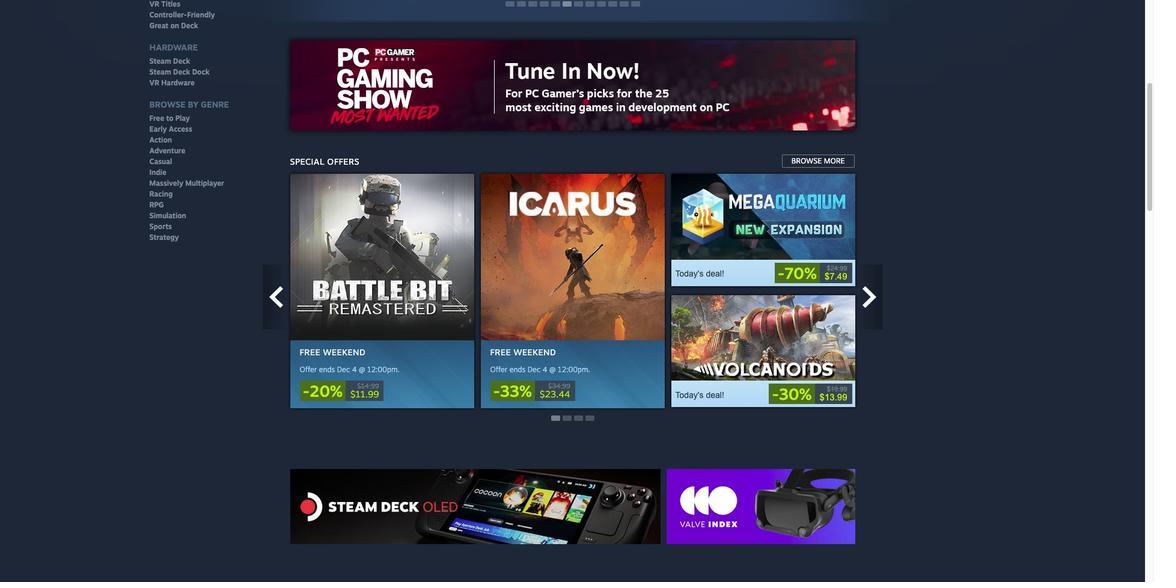 Task type: locate. For each thing, give the bounding box(es) containing it.
hardware up steam deck link
[[149, 42, 198, 52]]

browse for more
[[792, 156, 822, 165]]

2 steam from the top
[[149, 67, 171, 77]]

- for 70%
[[778, 263, 785, 282]]

today's deal!
[[676, 269, 725, 278], [676, 390, 725, 400]]

1 vertical spatial deal!
[[706, 390, 725, 400]]

steam
[[149, 57, 171, 66], [149, 67, 171, 77]]

weekend up $34.99
[[514, 347, 556, 357]]

0 vertical spatial deal!
[[706, 269, 725, 278]]

rpg
[[149, 200, 164, 209]]

$24.99 $7.49
[[825, 264, 848, 281]]

0 horizontal spatial ends
[[319, 365, 335, 374]]

1 horizontal spatial offer
[[490, 365, 508, 374]]

1 vertical spatial steam
[[149, 67, 171, 77]]

deal! for -30%
[[706, 390, 725, 400]]

deck for controller-
[[181, 21, 198, 30]]

strategy
[[149, 233, 179, 242]]

2 @ from the left
[[550, 365, 556, 374]]

1 vertical spatial today's deal!
[[676, 390, 725, 400]]

12:00pm.
[[367, 365, 400, 374], [558, 365, 590, 374]]

1 horizontal spatial free
[[300, 347, 321, 357]]

1 dec from the left
[[337, 365, 350, 374]]

browse more link
[[782, 154, 855, 168]]

2 dec from the left
[[528, 365, 541, 374]]

offer ends dec 4 @ 12:00pm. up $14.99
[[300, 365, 400, 374]]

1 horizontal spatial offer ends dec 4 @ 12:00pm.
[[490, 365, 590, 374]]

1 #label_free_weekend image from the left
[[290, 174, 474, 384]]

-30%
[[772, 384, 812, 404]]

deal! for -70%
[[706, 269, 725, 278]]

massively
[[149, 179, 183, 188]]

1 horizontal spatial dec
[[528, 365, 541, 374]]

0 vertical spatial deck
[[181, 21, 198, 30]]

racing link
[[149, 190, 173, 199]]

2 4 from the left
[[543, 365, 548, 374]]

- for 20%
[[303, 381, 310, 401]]

hardware down the steam deck dock link
[[161, 78, 195, 87]]

indie
[[149, 168, 166, 177]]

0 vertical spatial browse
[[149, 99, 186, 110]]

free inside the browse by genre free to play early access action adventure casual indie massively multiplayer racing rpg simulation sports strategy
[[149, 114, 164, 123]]

steam up vr
[[149, 67, 171, 77]]

12:00pm. up $34.99
[[558, 365, 590, 374]]

1 4 from the left
[[352, 365, 357, 374]]

2 deal! from the top
[[706, 390, 725, 400]]

1 horizontal spatial ends
[[510, 365, 526, 374]]

steam deck link
[[149, 57, 190, 66]]

today's for -30%
[[676, 390, 704, 400]]

free up -33%
[[490, 347, 511, 357]]

controller-friendly great on deck
[[149, 10, 215, 30]]

4 up $34.99 $23.44
[[543, 365, 548, 374]]

0 vertical spatial today's deal!
[[676, 269, 725, 278]]

1 free weekend from the left
[[300, 347, 366, 357]]

- for 33%
[[493, 381, 500, 401]]

$23.44
[[540, 389, 571, 400]]

0 vertical spatial today's
[[676, 269, 704, 278]]

browse inside the browse by genre free to play early access action adventure casual indie massively multiplayer racing rpg simulation sports strategy
[[149, 99, 186, 110]]

- left $34.99 $23.44
[[493, 381, 500, 401]]

ends for -33%
[[510, 365, 526, 374]]

@ for -20%
[[359, 365, 365, 374]]

#label_free_weekend image
[[290, 174, 474, 384], [481, 174, 665, 384]]

1 horizontal spatial weekend
[[514, 347, 556, 357]]

0 horizontal spatial free weekend
[[300, 347, 366, 357]]

4
[[352, 365, 357, 374], [543, 365, 548, 374]]

0 vertical spatial hardware
[[149, 42, 198, 52]]

vr
[[149, 78, 159, 87]]

1 today's from the top
[[676, 269, 704, 278]]

deal!
[[706, 269, 725, 278], [706, 390, 725, 400]]

2 offer from the left
[[490, 365, 508, 374]]

1 @ from the left
[[359, 365, 365, 374]]

browse more
[[792, 156, 845, 165]]

free for -33%
[[490, 347, 511, 357]]

1 steam from the top
[[149, 57, 171, 66]]

2 12:00pm. from the left
[[558, 365, 590, 374]]

deck up vr hardware link
[[173, 67, 190, 77]]

1 today's deal! from the top
[[676, 269, 725, 278]]

0 horizontal spatial #label_free_weekend image
[[290, 174, 474, 384]]

access
[[169, 125, 192, 134]]

dec up 33%
[[528, 365, 541, 374]]

ends
[[319, 365, 335, 374], [510, 365, 526, 374]]

vr hardware link
[[149, 78, 195, 88]]

0 horizontal spatial offer
[[300, 365, 317, 374]]

1 weekend from the left
[[323, 347, 366, 357]]

2 #label_free_weekend image from the left
[[481, 174, 665, 384]]

4 for 20%
[[352, 365, 357, 374]]

- left $14.99 $11.99
[[303, 381, 310, 401]]

free
[[149, 114, 164, 123], [300, 347, 321, 357], [490, 347, 511, 357]]

action
[[149, 135, 172, 144]]

-20%
[[303, 381, 343, 401]]

offer up -33%
[[490, 365, 508, 374]]

0 horizontal spatial browse
[[149, 99, 186, 110]]

2 today's from the top
[[676, 390, 704, 400]]

0 horizontal spatial 12:00pm.
[[367, 365, 400, 374]]

0 horizontal spatial offer ends dec 4 @ 12:00pm.
[[300, 365, 400, 374]]

@ up $34.99
[[550, 365, 556, 374]]

4 up $14.99 $11.99
[[352, 365, 357, 374]]

racing
[[149, 190, 173, 199]]

1 offer from the left
[[300, 365, 317, 374]]

1 deal! from the top
[[706, 269, 725, 278]]

1 horizontal spatial #label_free_weekend image
[[481, 174, 665, 384]]

0 horizontal spatial dec
[[337, 365, 350, 374]]

steam deck image
[[290, 469, 661, 544]]

2 today's deal! from the top
[[676, 390, 725, 400]]

- left $24.99 $7.49
[[778, 263, 785, 282]]

1 horizontal spatial 12:00pm.
[[558, 365, 590, 374]]

@ up $14.99
[[359, 365, 365, 374]]

offer up -20% at the bottom left
[[300, 365, 317, 374]]

weekend up $14.99
[[323, 347, 366, 357]]

1 vertical spatial today's
[[676, 390, 704, 400]]

2 offer ends dec 4 @ 12:00pm. from the left
[[490, 365, 590, 374]]

1 horizontal spatial @
[[550, 365, 556, 374]]

today's
[[676, 269, 704, 278], [676, 390, 704, 400]]

0 horizontal spatial free
[[149, 114, 164, 123]]

2 free weekend from the left
[[490, 347, 556, 357]]

free weekend up 20% in the bottom left of the page
[[300, 347, 366, 357]]

controller-
[[149, 10, 187, 19]]

30%
[[779, 384, 812, 404]]

free weekend for -33%
[[490, 347, 556, 357]]

1 12:00pm. from the left
[[367, 365, 400, 374]]

$19.99 $13.99
[[820, 386, 848, 402]]

2 weekend from the left
[[514, 347, 556, 357]]

browse left more on the top right
[[792, 156, 822, 165]]

@
[[359, 365, 365, 374], [550, 365, 556, 374]]

- left $19.99 $13.99
[[772, 384, 779, 404]]

ends up 33%
[[510, 365, 526, 374]]

friendly
[[187, 10, 215, 19]]

12:00pm. up $14.99
[[367, 365, 400, 374]]

deck down the controller-friendly link
[[181, 21, 198, 30]]

offer
[[300, 365, 317, 374], [490, 365, 508, 374]]

2 horizontal spatial free
[[490, 347, 511, 357]]

dec up 20% in the bottom left of the page
[[337, 365, 350, 374]]

weekend
[[323, 347, 366, 357], [514, 347, 556, 357]]

0 vertical spatial steam
[[149, 57, 171, 66]]

dock
[[192, 67, 210, 77]]

$11.99
[[351, 389, 379, 400]]

$13.99
[[820, 392, 848, 402]]

ends for -20%
[[319, 365, 335, 374]]

casual link
[[149, 157, 172, 167]]

2 vertical spatial deck
[[173, 67, 190, 77]]

0 horizontal spatial @
[[359, 365, 365, 374]]

0 horizontal spatial 4
[[352, 365, 357, 374]]

1 horizontal spatial free weekend
[[490, 347, 556, 357]]

by
[[188, 99, 199, 110]]

1 offer ends dec 4 @ 12:00pm. from the left
[[300, 365, 400, 374]]

-
[[778, 263, 785, 282], [303, 381, 310, 401], [493, 381, 500, 401], [772, 384, 779, 404]]

$34.99 $23.44
[[540, 382, 571, 400]]

dec for -33%
[[528, 365, 541, 374]]

offer ends dec 4 @ 12:00pm. for 20%
[[300, 365, 400, 374]]

weekend for -33%
[[514, 347, 556, 357]]

$14.99 $11.99
[[351, 382, 379, 400]]

steam up the steam deck dock link
[[149, 57, 171, 66]]

deck inside controller-friendly great on deck
[[181, 21, 198, 30]]

1 horizontal spatial 4
[[543, 365, 548, 374]]

1 ends from the left
[[319, 365, 335, 374]]

hardware
[[149, 42, 198, 52], [161, 78, 195, 87]]

genre
[[201, 99, 229, 110]]

offer ends dec 4 @ 12:00pm. up $34.99
[[490, 365, 590, 374]]

free weekend
[[300, 347, 366, 357], [490, 347, 556, 357]]

12:00pm. for -33%
[[558, 365, 590, 374]]

#label_free_weekend image for -20%
[[290, 174, 474, 384]]

valve index image
[[667, 469, 855, 544]]

free up -20% at the bottom left
[[300, 347, 321, 357]]

1 horizontal spatial browse
[[792, 156, 822, 165]]

free for -20%
[[300, 347, 321, 357]]

deck up the steam deck dock link
[[173, 57, 190, 66]]

dec
[[337, 365, 350, 374], [528, 365, 541, 374]]

0 horizontal spatial weekend
[[323, 347, 366, 357]]

1 vertical spatial hardware
[[161, 78, 195, 87]]

2 ends from the left
[[510, 365, 526, 374]]

offer ends dec 4 @ 12:00pm.
[[300, 365, 400, 374], [490, 365, 590, 374]]

browse
[[149, 99, 186, 110], [792, 156, 822, 165]]

ends up 20% in the bottom left of the page
[[319, 365, 335, 374]]

free weekend up 33%
[[490, 347, 556, 357]]

browse up to
[[149, 99, 186, 110]]

1 vertical spatial browse
[[792, 156, 822, 165]]

free up "early" at top left
[[149, 114, 164, 123]]

deck
[[181, 21, 198, 30], [173, 57, 190, 66], [173, 67, 190, 77]]



Task type: describe. For each thing, give the bounding box(es) containing it.
dec for -20%
[[337, 365, 350, 374]]

12:00pm. for -20%
[[367, 365, 400, 374]]

free weekend for -20%
[[300, 347, 366, 357]]

$7.49
[[825, 271, 848, 281]]

offer ends dec 4 @ 12:00pm. for 33%
[[490, 365, 590, 374]]

-70%
[[778, 263, 817, 282]]

early access link
[[149, 125, 192, 134]]

offer for 20%
[[300, 365, 317, 374]]

@ for -33%
[[550, 365, 556, 374]]

multiplayer
[[185, 179, 224, 188]]

rpg link
[[149, 200, 164, 210]]

offer for 33%
[[490, 365, 508, 374]]

adventure
[[149, 146, 185, 155]]

offers
[[327, 156, 360, 167]]

simulation link
[[149, 211, 186, 221]]

strategy link
[[149, 233, 179, 243]]

free to play link
[[149, 114, 190, 123]]

70%
[[785, 263, 817, 282]]

sports
[[149, 222, 172, 231]]

simulation
[[149, 211, 186, 220]]

great on deck link
[[149, 21, 198, 31]]

1 vertical spatial deck
[[173, 57, 190, 66]]

indie link
[[149, 168, 166, 178]]

browse by genre free to play early access action adventure casual indie massively multiplayer racing rpg simulation sports strategy
[[149, 99, 229, 242]]

-33%
[[493, 381, 532, 401]]

hardware steam deck steam deck dock vr hardware
[[149, 42, 210, 87]]

great
[[149, 21, 169, 30]]

controller-friendly link
[[149, 10, 215, 20]]

special
[[290, 156, 325, 167]]

browse for by
[[149, 99, 186, 110]]

casual
[[149, 157, 172, 166]]

adventure link
[[149, 146, 185, 156]]

- for 30%
[[772, 384, 779, 404]]

4 for 33%
[[543, 365, 548, 374]]

$24.99
[[827, 264, 848, 272]]

$14.99
[[358, 382, 379, 390]]

early
[[149, 125, 167, 134]]

33%
[[500, 381, 532, 401]]

#label_free_weekend image for -33%
[[481, 174, 665, 384]]

deck for hardware
[[173, 67, 190, 77]]

today's for -70%
[[676, 269, 704, 278]]

play
[[175, 114, 190, 123]]

weekend for -20%
[[323, 347, 366, 357]]

20%
[[310, 381, 343, 401]]

special offers
[[290, 156, 360, 167]]

action link
[[149, 135, 172, 145]]

on
[[170, 21, 179, 30]]

more
[[824, 156, 845, 165]]

today's deal! for -70%
[[676, 269, 725, 278]]

massively multiplayer link
[[149, 179, 224, 188]]

today's deal! for -30%
[[676, 390, 725, 400]]

$19.99
[[827, 386, 848, 393]]

to
[[166, 114, 174, 123]]

$34.99
[[549, 382, 571, 390]]

steam deck dock link
[[149, 67, 210, 77]]

sports link
[[149, 222, 172, 232]]



Task type: vqa. For each thing, say whether or not it's contained in the screenshot.
topmost "Reviews:"
no



